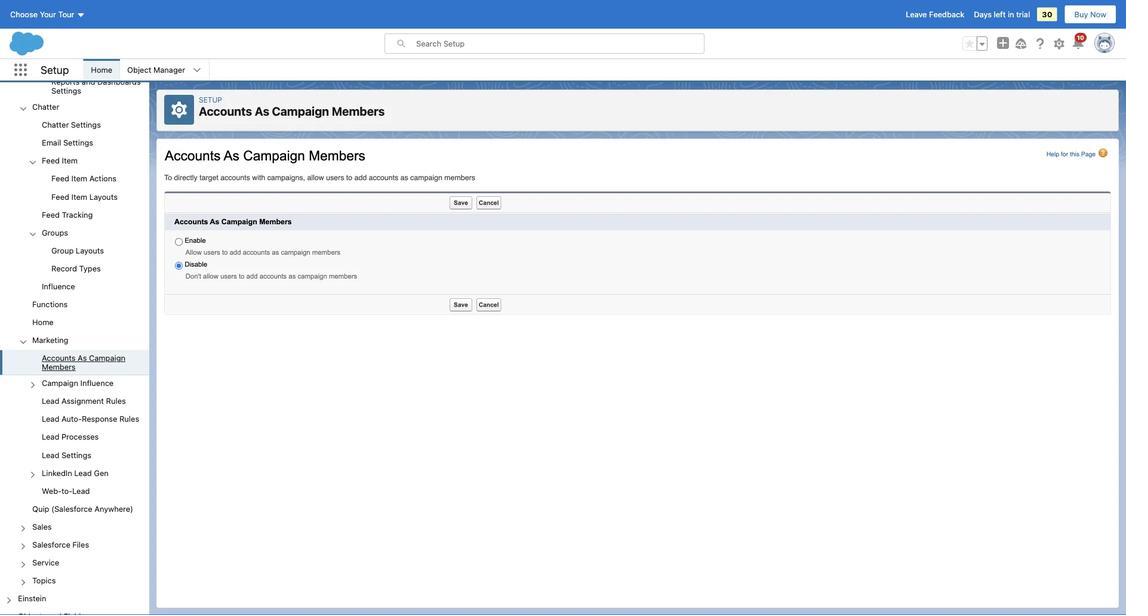 Task type: vqa. For each thing, say whether or not it's contained in the screenshot.
Topics link
yes



Task type: describe. For each thing, give the bounding box(es) containing it.
manager
[[153, 65, 185, 74]]

linkedin lead gen
[[42, 469, 109, 478]]

lead auto-response rules
[[42, 415, 139, 424]]

setup link
[[199, 96, 222, 104]]

campaign influence
[[42, 379, 114, 388]]

buy now button
[[1064, 5, 1117, 24]]

reports and dashboards settings link
[[51, 77, 149, 95]]

feed item layouts link
[[51, 192, 118, 203]]

left
[[994, 10, 1006, 19]]

1 vertical spatial home link
[[32, 318, 54, 329]]

accounts inside setup accounts as campaign members
[[199, 104, 252, 118]]

einstein
[[18, 594, 46, 603]]

marketing
[[32, 336, 68, 345]]

lead settings link
[[42, 451, 91, 461]]

email settings link
[[42, 138, 93, 149]]

group for feed item
[[0, 171, 149, 207]]

group layouts link
[[51, 246, 104, 257]]

web-to-lead
[[42, 487, 90, 496]]

choose your tour
[[10, 10, 74, 19]]

campaign inside setup accounts as campaign members
[[272, 104, 329, 118]]

in
[[1008, 10, 1014, 19]]

feed for feed item actions
[[51, 174, 69, 183]]

leave feedback link
[[906, 10, 965, 19]]

functions
[[32, 300, 68, 309]]

record types link
[[51, 264, 101, 275]]

feed item
[[42, 156, 78, 165]]

gen
[[94, 469, 109, 478]]

leave
[[906, 10, 927, 19]]

10
[[1077, 34, 1084, 41]]

chatter for chatter settings
[[42, 120, 69, 129]]

chatter settings
[[42, 120, 101, 129]]

actions
[[89, 174, 116, 183]]

chatter for chatter link
[[32, 102, 59, 111]]

tracking
[[62, 210, 93, 219]]

group for marketing
[[0, 350, 149, 501]]

object manager link
[[120, 59, 192, 81]]

group layouts
[[51, 246, 104, 255]]

members inside setup accounts as campaign members
[[332, 104, 385, 118]]

salesforce files link
[[32, 540, 89, 551]]

choose your tour button
[[10, 5, 86, 24]]

salesforce files
[[32, 540, 89, 549]]

dashboards
[[97, 77, 141, 86]]

feed item layouts
[[51, 192, 118, 201]]

object
[[127, 65, 151, 74]]

service link
[[32, 558, 59, 569]]

influence link
[[42, 282, 75, 293]]

feedback
[[929, 10, 965, 19]]

trial
[[1016, 10, 1030, 19]]

chatter settings link
[[42, 120, 101, 131]]

files
[[72, 540, 89, 549]]

feed item link
[[42, 156, 78, 167]]

groups
[[42, 228, 68, 237]]

web-
[[42, 487, 61, 496]]

lead settings
[[42, 451, 91, 460]]

lead for lead settings
[[42, 451, 59, 460]]

accounts as campaign members link
[[42, 354, 149, 372]]

campaign influence link
[[42, 379, 114, 390]]

feed item actions
[[51, 174, 116, 183]]

types
[[79, 264, 101, 273]]

days left in trial
[[974, 10, 1030, 19]]

and
[[82, 77, 95, 86]]

sales link
[[32, 523, 52, 533]]

salesforce
[[32, 540, 70, 549]]

feed for feed item
[[42, 156, 60, 165]]

feed for feed item layouts
[[51, 192, 69, 201]]

group containing reports and dashboards settings
[[0, 0, 149, 591]]

object manager
[[127, 65, 185, 74]]

buy
[[1075, 10, 1088, 19]]

layouts inside feed item tree item
[[89, 192, 118, 201]]

einstein link
[[18, 594, 46, 605]]

buy now
[[1075, 10, 1106, 19]]

accounts inside accounts as campaign members
[[42, 354, 76, 363]]

0 horizontal spatial campaign
[[42, 379, 78, 388]]

chatter tree item
[[0, 99, 149, 296]]

email
[[42, 138, 61, 147]]

lead assignment rules link
[[42, 397, 126, 408]]

as inside accounts as campaign members
[[78, 354, 87, 363]]

lead for lead processes
[[42, 433, 59, 442]]

marketing link
[[32, 336, 68, 347]]

group for chatter
[[0, 117, 149, 296]]

lead up quip (salesforce anywhere)
[[72, 487, 90, 496]]

chatter link
[[32, 102, 59, 113]]

groups link
[[42, 228, 68, 239]]



Task type: locate. For each thing, give the bounding box(es) containing it.
linkedin lead gen link
[[42, 469, 109, 479]]

0 vertical spatial chatter
[[32, 102, 59, 111]]

quip (salesforce anywhere) link
[[32, 505, 133, 515]]

influence down accounts as campaign members link
[[80, 379, 114, 388]]

web-to-lead link
[[42, 487, 90, 497]]

home
[[91, 65, 112, 74], [32, 318, 54, 327]]

layouts
[[89, 192, 118, 201], [76, 246, 104, 255]]

0 vertical spatial home link
[[84, 59, 120, 81]]

lead processes
[[42, 433, 99, 442]]

settings for lead settings
[[61, 451, 91, 460]]

functions link
[[32, 300, 68, 311]]

0 vertical spatial rules
[[106, 397, 126, 406]]

to-
[[61, 487, 72, 496]]

item down "email settings" link on the left top of the page
[[62, 156, 78, 165]]

30
[[1042, 10, 1052, 19]]

1 vertical spatial item
[[71, 174, 87, 183]]

1 horizontal spatial home
[[91, 65, 112, 74]]

response
[[82, 415, 117, 424]]

home down functions link
[[32, 318, 54, 327]]

1 horizontal spatial as
[[255, 104, 269, 118]]

settings
[[51, 86, 81, 95], [71, 120, 101, 129], [63, 138, 93, 147], [61, 451, 91, 460]]

group
[[51, 246, 74, 255]]

now
[[1090, 10, 1106, 19]]

10 button
[[1071, 33, 1087, 51]]

rules up response
[[106, 397, 126, 406]]

(salesforce
[[51, 505, 92, 514]]

0 vertical spatial layouts
[[89, 192, 118, 201]]

settings inside marketing tree item
[[61, 451, 91, 460]]

rules
[[106, 397, 126, 406], [119, 415, 139, 424]]

leave feedback
[[906, 10, 965, 19]]

item for layouts
[[71, 192, 87, 201]]

home link up marketing
[[32, 318, 54, 329]]

home up reports and dashboards settings link
[[91, 65, 112, 74]]

1 vertical spatial campaign
[[89, 354, 125, 363]]

1 vertical spatial rules
[[119, 415, 139, 424]]

item up feed item layouts
[[71, 174, 87, 183]]

2 vertical spatial campaign
[[42, 379, 78, 388]]

as
[[255, 104, 269, 118], [78, 354, 87, 363]]

days
[[974, 10, 992, 19]]

feed item tree item
[[0, 153, 149, 207]]

0 vertical spatial home
[[91, 65, 112, 74]]

reports and dashboards settings
[[51, 77, 141, 95]]

lead left the gen on the bottom of page
[[74, 469, 92, 478]]

as inside setup accounts as campaign members
[[255, 104, 269, 118]]

choose
[[10, 10, 38, 19]]

rules right response
[[119, 415, 139, 424]]

0 vertical spatial campaign
[[272, 104, 329, 118]]

0 horizontal spatial home
[[32, 318, 54, 327]]

0 vertical spatial influence
[[42, 282, 75, 291]]

1 horizontal spatial accounts
[[199, 104, 252, 118]]

layouts inside groups tree item
[[76, 246, 104, 255]]

record types
[[51, 264, 101, 273]]

influence inside chatter 'tree item'
[[42, 282, 75, 291]]

accounts as campaign members tree item
[[0, 350, 149, 375]]

item for actions
[[71, 174, 87, 183]]

lead for lead assignment rules
[[42, 397, 59, 406]]

topics link
[[32, 576, 56, 587]]

assignment
[[61, 397, 104, 406]]

settings for email settings
[[63, 138, 93, 147]]

group containing feed item actions
[[0, 171, 149, 207]]

feed tracking link
[[42, 210, 93, 221]]

2 vertical spatial item
[[71, 192, 87, 201]]

1 horizontal spatial home link
[[84, 59, 120, 81]]

email settings
[[42, 138, 93, 147]]

lead for lead auto-response rules
[[42, 415, 59, 424]]

quip
[[32, 505, 49, 514]]

2 horizontal spatial campaign
[[272, 104, 329, 118]]

1 vertical spatial members
[[42, 363, 76, 372]]

chatter
[[32, 102, 59, 111], [42, 120, 69, 129]]

item
[[62, 156, 78, 165], [71, 174, 87, 183], [71, 192, 87, 201]]

0 horizontal spatial members
[[42, 363, 76, 372]]

accounts down marketing "link"
[[42, 354, 76, 363]]

lead processes link
[[42, 433, 99, 444]]

setup for setup accounts as campaign members
[[199, 96, 222, 104]]

reports
[[51, 77, 80, 86]]

settings inside reports and dashboards settings
[[51, 86, 81, 95]]

feed
[[42, 156, 60, 165], [51, 174, 69, 183], [51, 192, 69, 201], [42, 210, 60, 219]]

settings up email settings
[[71, 120, 101, 129]]

0 horizontal spatial influence
[[42, 282, 75, 291]]

sales
[[32, 523, 52, 531]]

marketing tree item
[[0, 332, 149, 501]]

feed for feed tracking
[[42, 210, 60, 219]]

topics
[[32, 576, 56, 585]]

lead auto-response rules link
[[42, 415, 139, 426]]

0 vertical spatial item
[[62, 156, 78, 165]]

feed up feed tracking
[[51, 192, 69, 201]]

setup
[[41, 63, 69, 76], [199, 96, 222, 104]]

group containing chatter settings
[[0, 117, 149, 296]]

chatter up email
[[42, 120, 69, 129]]

record
[[51, 264, 77, 273]]

0 horizontal spatial as
[[78, 354, 87, 363]]

0 vertical spatial setup
[[41, 63, 69, 76]]

setup inside setup accounts as campaign members
[[199, 96, 222, 104]]

1 vertical spatial accounts
[[42, 354, 76, 363]]

settings up the linkedin lead gen at the bottom left
[[61, 451, 91, 460]]

Search Setup text field
[[416, 34, 704, 53]]

lead assignment rules
[[42, 397, 126, 406]]

influence down record
[[42, 282, 75, 291]]

layouts up types on the left of the page
[[76, 246, 104, 255]]

layouts down actions
[[89, 192, 118, 201]]

lead left auto-
[[42, 415, 59, 424]]

group containing accounts as campaign members
[[0, 350, 149, 501]]

tour
[[58, 10, 74, 19]]

feed up groups
[[42, 210, 60, 219]]

service
[[32, 558, 59, 567]]

1 horizontal spatial campaign
[[89, 354, 125, 363]]

1 vertical spatial layouts
[[76, 246, 104, 255]]

campaign inside accounts as campaign members
[[89, 354, 125, 363]]

1 vertical spatial influence
[[80, 379, 114, 388]]

1 horizontal spatial influence
[[80, 379, 114, 388]]

1 horizontal spatial members
[[332, 104, 385, 118]]

group containing group layouts
[[0, 242, 149, 278]]

lead up the lead settings
[[42, 433, 59, 442]]

lead up linkedin
[[42, 451, 59, 460]]

settings for chatter settings
[[71, 120, 101, 129]]

anywhere)
[[95, 505, 133, 514]]

accounts as campaign members
[[42, 354, 125, 372]]

quip (salesforce anywhere)
[[32, 505, 133, 514]]

lead down campaign influence link
[[42, 397, 59, 406]]

accounts down setup link
[[199, 104, 252, 118]]

setup for setup
[[41, 63, 69, 76]]

auto-
[[61, 415, 82, 424]]

feed item actions link
[[51, 174, 116, 185]]

0 vertical spatial accounts
[[199, 104, 252, 118]]

your
[[40, 10, 56, 19]]

settings left and
[[51, 86, 81, 95]]

home link left object
[[84, 59, 120, 81]]

accounts
[[199, 104, 252, 118], [42, 354, 76, 363]]

setup accounts as campaign members
[[199, 96, 385, 118]]

feed down email
[[42, 156, 60, 165]]

0 vertical spatial as
[[255, 104, 269, 118]]

0 horizontal spatial accounts
[[42, 354, 76, 363]]

1 vertical spatial as
[[78, 354, 87, 363]]

1 vertical spatial setup
[[199, 96, 222, 104]]

0 vertical spatial members
[[332, 104, 385, 118]]

lead
[[42, 397, 59, 406], [42, 415, 59, 424], [42, 433, 59, 442], [42, 451, 59, 460], [74, 469, 92, 478], [72, 487, 90, 496]]

item down feed item actions link
[[71, 192, 87, 201]]

settings down 'chatter settings' link
[[63, 138, 93, 147]]

0 horizontal spatial home link
[[32, 318, 54, 329]]

groups tree item
[[0, 224, 149, 278]]

home inside group
[[32, 318, 54, 327]]

1 horizontal spatial setup
[[199, 96, 222, 104]]

influence inside marketing tree item
[[80, 379, 114, 388]]

1 vertical spatial chatter
[[42, 120, 69, 129]]

members
[[332, 104, 385, 118], [42, 363, 76, 372]]

feed tracking
[[42, 210, 93, 219]]

members inside accounts as campaign members
[[42, 363, 76, 372]]

linkedin
[[42, 469, 72, 478]]

1 vertical spatial home
[[32, 318, 54, 327]]

0 horizontal spatial setup
[[41, 63, 69, 76]]

processes
[[61, 433, 99, 442]]

feed down "feed item" link
[[51, 174, 69, 183]]

group
[[0, 0, 149, 591], [963, 36, 988, 51], [0, 117, 149, 296], [0, 171, 149, 207], [0, 242, 149, 278], [0, 350, 149, 501]]

chatter up chatter settings
[[32, 102, 59, 111]]

group for groups
[[0, 242, 149, 278]]



